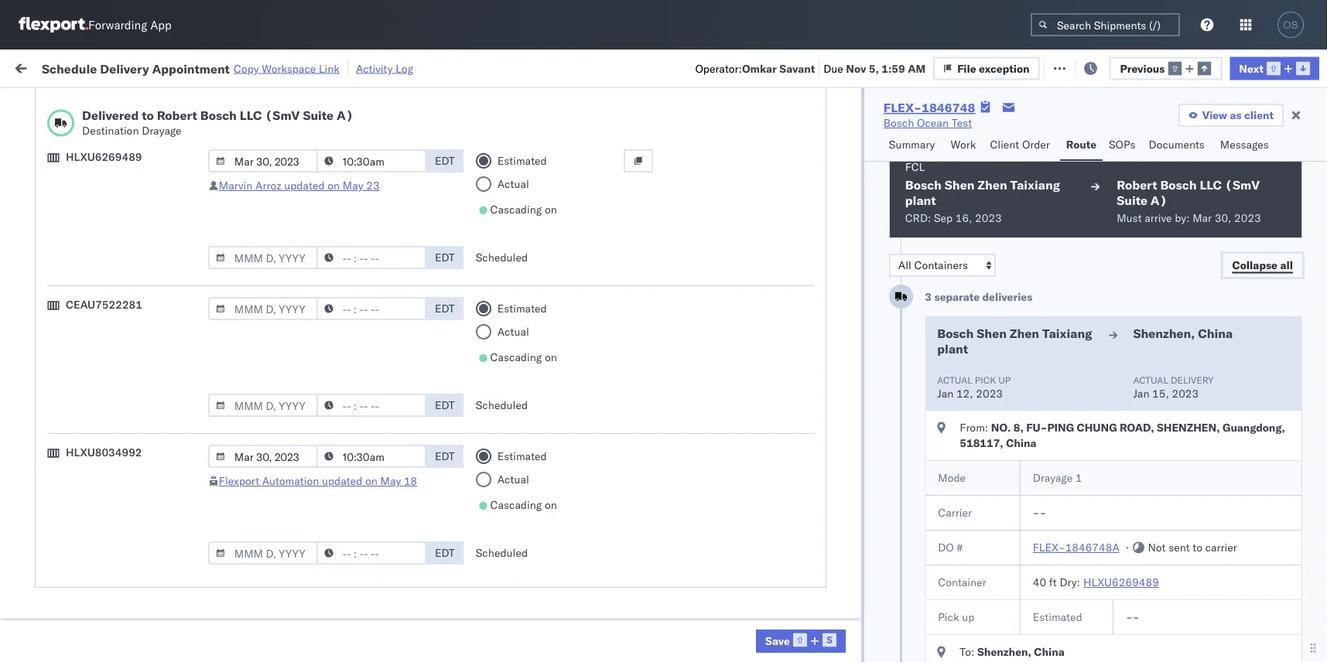 Task type: vqa. For each thing, say whether or not it's contained in the screenshot.
10:30
yes



Task type: describe. For each thing, give the bounding box(es) containing it.
flexport automation updated on may 18
[[219, 475, 417, 488]]

maeu9408431 for schedule delivery appointment
[[1054, 530, 1133, 543]]

2022 for schedule delivery appointment link associated with 1:59 am cst, dec 14, 2022
[[365, 394, 392, 407]]

log
[[396, 62, 413, 75]]

as
[[1230, 108, 1242, 122]]

am for confirm delivery link
[[275, 462, 293, 475]]

fcl for confirm pickup from los angeles, ca link
[[508, 428, 528, 441]]

schedule delivery appointment link for 1:59 am cst, dec 14, 2022
[[36, 392, 190, 408]]

flex-1660288
[[855, 155, 935, 169]]

2022 for fourth schedule pickup from los angeles, ca link from the bottom
[[359, 291, 386, 305]]

2 ocean fcl from the top
[[474, 189, 528, 203]]

documents for flex-1846748
[[36, 332, 92, 346]]

ft
[[1049, 576, 1057, 589]]

1 horizontal spatial file exception
[[1064, 60, 1136, 74]]

savant for fifth schedule pickup from los angeles, ca link from the bottom of the page
[[1283, 257, 1317, 271]]

6 resize handle column header from the left
[[804, 120, 822, 663]]

1 omkar savant from the top
[[1248, 155, 1317, 169]]

not
[[1148, 541, 1166, 555]]

1 ceau7522281, from the top
[[954, 189, 1033, 202]]

1 schedule pickup from los angeles, ca link from the top
[[36, 214, 220, 245]]

12,
[[957, 387, 974, 401]]

from for first schedule pickup from los angeles, ca link from the top of the page
[[120, 215, 143, 228]]

fcl for fifth schedule pickup from los angeles, ca link from the bottom of the page
[[508, 257, 528, 271]]

9 resize handle column header from the left
[[1222, 120, 1240, 663]]

1 uetu5238478 from the top
[[1036, 359, 1112, 373]]

uetu5238478 for 8:00 am cst, dec 24, 2022
[[1036, 461, 1112, 475]]

pick up
[[938, 611, 975, 624]]

due
[[824, 61, 844, 75]]

china inside no. 8, fu-ping chung road, shenzhen, guangdong, 518117, china
[[1006, 437, 1037, 450]]

los for first schedule pickup from los angeles, ca link from the bottom of the page
[[146, 589, 163, 603]]

6 schedule pickup from los angeles, ca link from the top
[[36, 589, 220, 620]]

appointment for 10:30 pm cst, jan 23, 2023
[[127, 529, 190, 543]]

6:00
[[249, 428, 273, 441]]

mbl/mawb
[[1054, 127, 1108, 138]]

delivery for 8:00 am cst, dec 24, 2022
[[78, 461, 118, 475]]

23, for los
[[345, 428, 362, 441]]

a) inside robert bosch llc (smv suite a)
[[1151, 193, 1168, 208]]

up inside "actual pick up jan 12, 2023"
[[999, 374, 1011, 386]]

7 ocean fcl from the top
[[474, 394, 528, 407]]

deadline button
[[242, 123, 396, 139]]

7 resize handle column header from the left
[[927, 120, 946, 663]]

lhuu7894563, uetu5238478 for 8:00 am cst, dec 24, 2022
[[954, 461, 1112, 475]]

1 edt from the top
[[435, 154, 455, 168]]

appointment up the status ready for work, blocked, in progress
[[152, 61, 230, 76]]

hlxu8034992 up shenzhen, china at the right
[[1118, 291, 1194, 305]]

0 horizontal spatial file exception
[[958, 61, 1030, 75]]

2022 for confirm delivery link
[[365, 462, 392, 475]]

flex-1889466 for 1:59 am cst, dec 14, 2022
[[855, 394, 935, 407]]

10 ocean fcl from the top
[[474, 496, 528, 509]]

6 schedule pickup from los angeles, ca button from the top
[[36, 589, 220, 621]]

fcl for schedule delivery appointment link associated with 1:59 am cst, dec 14, 2022
[[508, 394, 528, 407]]

os
[[1284, 19, 1299, 31]]

marvin
[[219, 179, 253, 192]]

5 edt from the top
[[435, 450, 455, 463]]

4 ceau7522281, hlxu6269489, hlxu8034992 from the top
[[954, 291, 1194, 305]]

1 vertical spatial pm
[[282, 530, 299, 543]]

2023 inside actual delivery jan 15, 2023
[[1172, 387, 1199, 401]]

schedule delivery appointment button for 1:59 am cst, dec 14, 2022
[[36, 392, 190, 409]]

flex-1662119
[[855, 598, 935, 612]]

separate
[[935, 290, 980, 304]]

cascading on for marvin arroz updated on may 23
[[490, 203, 557, 216]]

3 lagerfeld from the top
[[830, 632, 877, 646]]

1 account from the top
[[755, 530, 795, 543]]

upload customs clearance documents link for flex-1660288
[[36, 146, 220, 177]]

actual for hlxu6269489
[[498, 177, 529, 191]]

from for 5th schedule pickup from los angeles, ca link
[[120, 487, 143, 501]]

2022 for 1:59 am cdt, nov 5, 2022's schedule delivery appointment link
[[359, 189, 386, 203]]

fcl for flex-1846748's upload customs clearance documents link
[[508, 326, 528, 339]]

upload customs clearance documents for flex-1660288
[[36, 147, 170, 176]]

mar
[[1193, 211, 1212, 225]]

3 ocean fcl from the top
[[474, 257, 528, 271]]

flex-1846748a button
[[1033, 541, 1120, 555]]

1 ceau7522281, hlxu6269489, hlxu8034992 from the top
[[954, 189, 1194, 202]]

1 horizontal spatial shenzhen,
[[1134, 326, 1195, 341]]

1 vertical spatial shen
[[977, 326, 1007, 341]]

15,
[[1153, 387, 1170, 401]]

2 lagerfeld from the top
[[830, 564, 877, 577]]

0 vertical spatial china
[[1199, 326, 1233, 341]]

flexport for flexport demo consignee
[[574, 155, 615, 169]]

5 schedule pickup from los angeles, ca link from the top
[[36, 487, 220, 517]]

1 vertical spatial bosch shen zhen taixiang plant
[[938, 326, 1093, 357]]

must arrive by: mar 30, 2023
[[1117, 211, 1262, 225]]

appointment for 1:59 am cst, dec 14, 2022
[[127, 393, 190, 406]]

flex id
[[830, 127, 859, 138]]

omkar left due
[[742, 61, 777, 75]]

hlxu8034992 down robert bosch llc (smv suite a)
[[1118, 223, 1194, 236]]

angeles, for first schedule pickup from los angeles, ca link from the bottom of the page
[[166, 589, 209, 603]]

omkar savant for 1:59 am cdt, nov 5, 2022's schedule delivery appointment link
[[1248, 189, 1317, 203]]

2 cascading on from the top
[[490, 351, 557, 364]]

3 2130387 from the top
[[888, 632, 935, 646]]

flexport automation updated on may 18 button
[[219, 475, 417, 488]]

3 schedule pickup from los angeles, ca link from the top
[[36, 282, 220, 313]]

maeu9736123
[[1054, 496, 1133, 509]]

previous button
[[1110, 57, 1223, 80]]

lhuu7894563, for 6:00 pm cst, dec 23, 2022
[[954, 427, 1034, 441]]

from for schedule pickup from rotterdam, netherlands link
[[120, 555, 143, 569]]

summary
[[889, 138, 935, 151]]

40 ft dry : hlxu6269489
[[1033, 576, 1160, 589]]

2 cdt, from the top
[[296, 189, 321, 203]]

fcl for 1:59 am cdt, nov 5, 2022's schedule delivery appointment link
[[508, 189, 528, 203]]

4 schedule pickup from los angeles, ca link from the top
[[36, 350, 220, 381]]

4 -- : -- -- text field from the top
[[316, 542, 426, 565]]

1 hlxu6269489, from the top
[[1036, 189, 1115, 202]]

must
[[1117, 211, 1142, 225]]

0 vertical spatial zhen
[[978, 177, 1008, 193]]

2 schedule pickup from los angeles, ca button from the top
[[36, 248, 220, 281]]

actual for hlxu8034992
[[498, 473, 529, 487]]

destination
[[82, 124, 139, 137]]

3 edt from the top
[[435, 302, 455, 315]]

1:59 am cdt, nov 5, 2022 for fourth schedule pickup from los angeles, ca link from the bottom
[[249, 291, 386, 305]]

flex id button
[[822, 123, 930, 139]]

from for fifth schedule pickup from los angeles, ca link from the bottom of the page
[[120, 249, 143, 262]]

jaehyung choi -
[[1248, 530, 1328, 543]]

8 resize handle column header from the left
[[1028, 120, 1047, 663]]

1 -- : -- -- text field from the top
[[316, 394, 426, 417]]

documents inside button
[[1149, 138, 1205, 151]]

0 vertical spatial by:
[[56, 95, 71, 108]]

activity log button
[[356, 59, 413, 78]]

6 edt from the top
[[435, 547, 455, 560]]

1 lagerfeld from the top
[[830, 530, 877, 543]]

1889466 for 8:00 am cst, dec 24, 2022
[[888, 462, 935, 475]]

from for 4th schedule pickup from los angeles, ca link
[[120, 351, 143, 365]]

activity
[[356, 62, 393, 75]]

activity log
[[356, 62, 413, 75]]

3 resize handle column header from the left
[[447, 120, 466, 663]]

3 maeu9408431 from the top
[[1054, 632, 1133, 646]]

1 vertical spatial up
[[962, 611, 975, 624]]

schedule inside schedule pickup from rotterdam, netherlands
[[36, 555, 81, 569]]

•
[[1126, 541, 1130, 555]]

confirm delivery
[[36, 461, 118, 475]]

upload for flex-1846748
[[36, 317, 71, 331]]

1 vertical spatial taixiang
[[1043, 326, 1093, 341]]

2 cascading from the top
[[490, 351, 542, 364]]

gvcu5265864 for schedule delivery appointment
[[954, 529, 1030, 543]]

messages button
[[1214, 131, 1278, 161]]

schedule pickup from rotterdam, netherlands button
[[36, 555, 220, 587]]

upload for flex-1660288
[[36, 147, 71, 160]]

messages
[[1221, 138, 1269, 151]]

shenzhen,
[[1157, 421, 1220, 435]]

hlxu6269489 button
[[1084, 576, 1160, 589]]

2 account from the top
[[755, 564, 795, 577]]

view as client button
[[1179, 104, 1284, 127]]

marvin arroz updated on may 23
[[219, 179, 380, 192]]

hlxu8034992 down arrive
[[1118, 257, 1194, 271]]

app
[[150, 17, 172, 32]]

flex-1889466 for 6:00 pm cst, dec 23, 2022
[[855, 428, 935, 441]]

copy workspace link button
[[234, 62, 340, 75]]

2 schedule pickup from los angeles, ca link from the top
[[36, 248, 220, 279]]

1 lhuu7894563, from the top
[[954, 359, 1034, 373]]

no.
[[991, 421, 1011, 435]]

3 integration test account - karl lagerfeld from the top
[[675, 632, 877, 646]]

3 gvcu5265864 from the top
[[954, 632, 1030, 645]]

2 horizontal spatial --
[[1126, 611, 1140, 624]]

next button
[[1230, 57, 1320, 80]]

1 mmm d, yyyy text field from the top
[[208, 297, 318, 320]]

2 scheduled from the top
[[476, 399, 528, 412]]

mbl/mawb numbers
[[1054, 127, 1149, 138]]

1 integration test account - karl lagerfeld from the top
[[675, 530, 877, 543]]

os button
[[1273, 7, 1309, 43]]

pickup inside confirm pickup from los angeles, ca
[[78, 419, 111, 433]]

2023 inside "actual pick up jan 12, 2023"
[[976, 387, 1003, 401]]

mmm d, yyyy text field for ceau7522281
[[208, 394, 318, 417]]

my
[[15, 56, 40, 77]]

518117,
[[960, 437, 1004, 450]]

3 karl from the top
[[808, 632, 828, 646]]

upload customs clearance documents button for flex-1660288
[[36, 146, 220, 178]]

1889466 for 1:59 am cst, dec 14, 2022
[[888, 394, 935, 407]]

flex
[[830, 127, 847, 138]]

deadline
[[249, 127, 287, 138]]

pm for rotterdam,
[[282, 564, 299, 577]]

estimated for hlxu8034992
[[498, 450, 547, 463]]

1 horizontal spatial zhen
[[1010, 326, 1040, 341]]

jan inside "actual pick up jan 12, 2023"
[[938, 387, 954, 401]]

msdu7304509
[[954, 495, 1033, 509]]

actual inside actual delivery jan 15, 2023
[[1134, 374, 1169, 386]]

no. 8, fu-ping chung road, shenzhen, guangdong, 518117, china
[[960, 421, 1286, 450]]

dec for 23,
[[322, 428, 342, 441]]

2 -- : -- -- text field from the top
[[316, 246, 426, 269]]

clearance for flex-1846748
[[120, 317, 170, 331]]

1893174
[[888, 496, 935, 509]]

1 horizontal spatial --
[[1054, 598, 1068, 612]]

route button
[[1060, 131, 1103, 161]]

2 integration from the top
[[675, 564, 728, 577]]

5 schedule pickup from los angeles, ca button from the top
[[36, 487, 220, 519]]

2 mmm d, yyyy text field from the top
[[208, 246, 318, 269]]

actual pick up jan 12, 2023
[[938, 374, 1011, 401]]

workitem button
[[9, 123, 224, 139]]

40
[[1033, 576, 1047, 589]]

2 vertical spatial china
[[1034, 646, 1065, 659]]

1 flex-1889466 from the top
[[855, 360, 935, 373]]

estimated for ceau7522281
[[498, 302, 547, 315]]

3 flex-2130387 from the top
[[855, 632, 935, 646]]

1 horizontal spatial to
[[1193, 541, 1203, 555]]

lhuu7894563, uetu5238478 for 1:59 am cst, dec 14, 2022
[[954, 393, 1112, 407]]

upload customs clearance documents for flex-1846748
[[36, 317, 170, 346]]

scheduled for marvin arroz updated on may 23
[[476, 251, 528, 264]]

clearance for flex-1660288
[[120, 147, 170, 160]]

4 edt from the top
[[435, 399, 455, 412]]

flex-2130387 for schedule pickup from rotterdam, netherlands
[[855, 564, 935, 577]]

suite inside robert bosch llc (smv suite a)
[[1117, 193, 1148, 208]]

llc inside robert bosch llc (smv suite a)
[[1200, 177, 1222, 193]]

3 separate deliveries
[[925, 290, 1033, 304]]

1 ocean fcl from the top
[[474, 155, 528, 169]]

3 cdt, from the top
[[296, 257, 321, 271]]

schedule pickup from los angeles, ca for 5th schedule pickup from los angeles, ca link
[[36, 487, 209, 516]]

ceau7522281, for first schedule pickup from los angeles, ca link from the top of the page
[[954, 223, 1033, 236]]

19,
[[347, 155, 364, 169]]

2 integration test account - karl lagerfeld from the top
[[675, 564, 877, 577]]

1 vertical spatial drayage
[[1033, 471, 1073, 485]]

link
[[319, 62, 340, 75]]

confirm delivery link
[[36, 460, 118, 476]]

track
[[394, 60, 419, 74]]

hlxu8034992 up confirm delivery
[[66, 446, 142, 459]]

hlxu6269489, for fourth schedule pickup from los angeles, ca link from the bottom
[[1036, 291, 1115, 305]]

2 -- : -- -- text field from the top
[[316, 445, 426, 468]]

updated for arroz
[[284, 179, 325, 192]]

ceau7522281, for fifth schedule pickup from los angeles, ca link from the bottom of the page
[[954, 257, 1033, 271]]

netherlands
[[36, 571, 96, 584]]

caiu7969337
[[954, 155, 1026, 168]]

drayage inside delivered to robert bosch llc (smv suite a) destination drayage
[[142, 124, 182, 137]]

shenzhen, china
[[1134, 326, 1233, 341]]

aug
[[324, 155, 344, 169]]

schedule delivery appointment link for 1:59 am cdt, nov 5, 2022
[[36, 188, 190, 203]]

flexport. image
[[19, 17, 88, 33]]

scheduled for flexport automation updated on may 18
[[476, 547, 528, 560]]

0 horizontal spatial plant
[[906, 193, 936, 208]]

operator
[[1248, 127, 1285, 138]]

schedule pickup from los angeles, ca for fifth schedule pickup from los angeles, ca link from the bottom of the page
[[36, 249, 209, 278]]

10:30 pm cst, jan 23, 2023 for schedule delivery appointment
[[249, 530, 395, 543]]

container for container
[[938, 576, 987, 589]]

2 karl from the top
[[808, 564, 828, 577]]

cascading for flexport automation updated on may 18
[[490, 499, 542, 512]]

0 horizontal spatial shen
[[945, 177, 975, 193]]

confirm for confirm pickup from los angeles, ca
[[36, 419, 75, 433]]

from for first schedule pickup from los angeles, ca link from the bottom of the page
[[120, 589, 143, 603]]

ymluw236679313
[[1054, 155, 1154, 169]]

los for confirm pickup from los angeles, ca link
[[140, 419, 157, 433]]

0 horizontal spatial file
[[958, 61, 977, 75]]

jan inside actual delivery jan 15, 2023
[[1134, 387, 1150, 401]]

los for first schedule pickup from los angeles, ca link from the top of the page
[[146, 215, 163, 228]]

confirm for confirm delivery
[[36, 461, 75, 475]]

batch action button
[[1217, 55, 1319, 79]]

carrier
[[938, 506, 972, 520]]

forwarding app
[[88, 17, 172, 32]]

to:
[[960, 646, 975, 659]]

1 schedule pickup from los angeles, ca button from the top
[[36, 214, 220, 247]]

ca for first schedule pickup from los angeles, ca link from the bottom of the page
[[36, 605, 50, 619]]

1 -- : -- -- text field from the top
[[316, 149, 426, 173]]

schedule pickup from rotterdam, netherlands
[[36, 555, 201, 584]]

10 resize handle column header from the left
[[1300, 120, 1318, 663]]

savant for 1:59 am cdt, nov 5, 2022's schedule delivery appointment link
[[1283, 189, 1317, 203]]

angeles, for fourth schedule pickup from los angeles, ca link from the bottom
[[166, 283, 209, 296]]

1 lhuu7894563, uetu5238478 from the top
[[954, 359, 1112, 373]]

5 ceau7522281, hlxu6269489, hlxu8034992 from the top
[[954, 325, 1194, 339]]

6 ocean fcl from the top
[[474, 360, 528, 373]]

1 horizontal spatial exception
[[1085, 60, 1136, 74]]

filtered
[[15, 95, 53, 108]]

14,
[[346, 394, 363, 407]]

3 -- : -- -- text field from the top
[[316, 297, 426, 320]]

205 on track
[[356, 60, 419, 74]]

lhuu7894563, for 1:59 am cst, dec 14, 2022
[[954, 393, 1034, 407]]

bosch inside robert bosch llc (smv suite a)
[[1161, 177, 1197, 193]]

1 vertical spatial plant
[[938, 341, 968, 357]]

test123456 for los
[[1054, 223, 1120, 237]]

work
[[44, 56, 84, 77]]

am for fifth schedule pickup from los angeles, ca link from the bottom of the page
[[275, 257, 293, 271]]

angeles, for 5th schedule pickup from los angeles, ca link
[[166, 487, 209, 501]]

pick
[[938, 611, 960, 624]]

0 horizontal spatial exception
[[979, 61, 1030, 75]]

0 horizontal spatial shenzhen,
[[978, 646, 1032, 659]]

flexport for flexport automation updated on may 18
[[219, 475, 259, 488]]

client order button
[[984, 131, 1060, 161]]

9 ocean fcl from the top
[[474, 462, 528, 475]]

updated for automation
[[322, 475, 363, 488]]

pm for los
[[275, 428, 292, 441]]

confirm pickup from los angeles, ca button
[[36, 418, 220, 451]]

work inside button
[[951, 138, 976, 151]]

Search Work text field
[[808, 55, 976, 79]]



Task type: locate. For each thing, give the bounding box(es) containing it.
ceau7522281, up 3 separate deliveries
[[954, 257, 1033, 271]]

1 customs from the top
[[74, 147, 117, 160]]

work inside button
[[168, 60, 195, 74]]

drayage down "for"
[[142, 124, 182, 137]]

0 vertical spatial to
[[142, 108, 154, 123]]

drayage
[[142, 124, 182, 137], [1033, 471, 1073, 485]]

10:30 pm cst, jan 23, 2023 for schedule pickup from rotterdam, netherlands
[[249, 564, 395, 577]]

file
[[1064, 60, 1083, 74], [958, 61, 977, 75]]

dec left 24,
[[323, 462, 343, 475]]

0 vertical spatial abcdefg78456546
[[1054, 394, 1158, 407]]

hlxu6269489, for fifth schedule pickup from los angeles, ca link from the bottom of the page
[[1036, 257, 1115, 271]]

documents
[[1149, 138, 1205, 151], [36, 162, 92, 176], [36, 332, 92, 346]]

appointment up rotterdam,
[[127, 529, 190, 543]]

0 vertical spatial clearance
[[120, 147, 170, 160]]

delivery
[[1171, 374, 1214, 386]]

cst, for confirm pickup from los angeles, ca link
[[295, 428, 319, 441]]

10:30 for schedule pickup from rotterdam, netherlands
[[249, 564, 280, 577]]

(0)
[[251, 60, 271, 74]]

to right sent
[[1193, 541, 1203, 555]]

estimated
[[498, 154, 547, 168], [498, 302, 547, 315], [498, 450, 547, 463], [1033, 611, 1083, 624]]

2 clearance from the top
[[120, 317, 170, 331]]

(smv up deadline
[[265, 108, 300, 123]]

-
[[1033, 506, 1040, 520], [1040, 506, 1047, 520], [798, 530, 805, 543], [1322, 530, 1328, 543], [798, 564, 805, 577], [1054, 598, 1061, 612], [1061, 598, 1068, 612], [1126, 611, 1133, 624], [1133, 611, 1140, 624], [798, 632, 805, 646]]

1 vertical spatial integration
[[675, 564, 728, 577]]

appointment down workitem button
[[127, 188, 190, 202]]

3 schedule delivery appointment link from the top
[[36, 528, 190, 544]]

blocked,
[[189, 96, 228, 108]]

0 vertical spatial test123456
[[1054, 189, 1120, 203]]

3 schedule pickup from los angeles, ca from the top
[[36, 283, 209, 312]]

progress
[[241, 96, 280, 108]]

fu-
[[1027, 421, 1048, 435]]

demo
[[618, 155, 646, 169]]

maeu9408431 down maeu9736123
[[1054, 530, 1133, 543]]

workitem
[[17, 127, 58, 138]]

2023
[[975, 211, 1002, 225], [1235, 211, 1262, 225], [976, 387, 1003, 401], [1172, 387, 1199, 401], [368, 530, 395, 543], [368, 564, 395, 577]]

4 ceau7522281, from the top
[[954, 291, 1033, 305]]

3
[[925, 290, 932, 304]]

collapse
[[1233, 258, 1278, 272]]

los for fifth schedule pickup from los angeles, ca link from the bottom of the page
[[146, 249, 163, 262]]

to left work,
[[142, 108, 154, 123]]

205
[[356, 60, 376, 74]]

3 integration from the top
[[675, 632, 728, 646]]

0 vertical spatial -- : -- -- text field
[[316, 394, 426, 417]]

hlxu8034992 up arrive
[[1118, 189, 1194, 202]]

upload customs clearance documents down ceau7522281
[[36, 317, 170, 346]]

shenzhen, up the delivery
[[1134, 326, 1195, 341]]

1 abcdefg78456546 from the top
[[1054, 394, 1158, 407]]

gvcu5265864
[[954, 529, 1030, 543], [954, 564, 1030, 577], [954, 632, 1030, 645]]

Search Shipments (/) text field
[[1031, 13, 1181, 36]]

flexport left "automation"
[[219, 475, 259, 488]]

2 omkar savant from the top
[[1248, 189, 1317, 203]]

abcdefg78456546 up chung
[[1054, 394, 1158, 407]]

forwarding
[[88, 17, 147, 32]]

taixiang
[[1011, 177, 1060, 193], [1043, 326, 1093, 341]]

0 vertical spatial pm
[[275, 428, 292, 441]]

sops button
[[1103, 131, 1143, 161]]

4 lhuu7894563, from the top
[[954, 461, 1034, 475]]

gvcu5265864 up abcd1234560
[[954, 564, 1030, 577]]

(smv inside delivered to robert bosch llc (smv suite a) destination drayage
[[265, 108, 300, 123]]

actual inside "actual pick up jan 12, 2023"
[[938, 374, 973, 386]]

los for 4th schedule pickup from los angeles, ca link
[[146, 351, 163, 365]]

3 flex-1889466 from the top
[[855, 428, 935, 441]]

3 1889466 from the top
[[888, 428, 935, 441]]

delivery down confirm pickup from los angeles, ca
[[78, 461, 118, 475]]

3 test123456 from the top
[[1054, 326, 1120, 339]]

0 vertical spatial llc
[[240, 108, 262, 123]]

-- down dry
[[1054, 598, 1068, 612]]

1889466 left 12,
[[888, 394, 935, 407]]

1 vertical spatial scheduled
[[476, 399, 528, 412]]

-- : -- -- text field
[[316, 149, 426, 173], [316, 246, 426, 269], [316, 297, 426, 320], [316, 542, 426, 565]]

1 10:30 pm cst, jan 23, 2023 from the top
[[249, 530, 395, 543]]

updated down 2:00 am cdt, aug 19, 2022
[[284, 179, 325, 192]]

maeu9408431 down the 1846748a
[[1054, 564, 1133, 577]]

3 ceau7522281, hlxu6269489, hlxu8034992 from the top
[[954, 257, 1194, 271]]

1 horizontal spatial up
[[999, 374, 1011, 386]]

documents button
[[1143, 131, 1214, 161]]

1889466 down 3
[[888, 360, 935, 373]]

3 uetu5238478 from the top
[[1036, 427, 1112, 441]]

mmm d, yyyy text field down arroz
[[208, 246, 318, 269]]

message
[[208, 60, 251, 74]]

bosch inside bosch ocean test link
[[884, 116, 915, 130]]

4 cdt, from the top
[[296, 291, 321, 305]]

dec down 1:59 am cst, dec 14, 2022
[[322, 428, 342, 441]]

1 karl from the top
[[808, 530, 828, 543]]

23,
[[345, 428, 362, 441], [349, 530, 366, 543], [349, 564, 366, 577]]

6 schedule pickup from los angeles, ca from the top
[[36, 589, 209, 619]]

lhuu7894563, uetu5238478 up drayage 1
[[954, 427, 1112, 441]]

1 gvcu5265864 from the top
[[954, 529, 1030, 543]]

1 vertical spatial mmm d, yyyy text field
[[208, 394, 318, 417]]

1 vertical spatial maeu9408431
[[1054, 564, 1133, 577]]

1 vertical spatial upload customs clearance documents button
[[36, 316, 220, 349]]

hlxu8034992 up actual delivery jan 15, 2023
[[1118, 325, 1194, 339]]

1:59 am cdt, nov 5, 2022 for fifth schedule pickup from los angeles, ca link from the bottom of the page
[[249, 257, 386, 271]]

2 vertical spatial 23,
[[349, 564, 366, 577]]

omkar down messages
[[1248, 155, 1280, 169]]

delivery for 1:59 am cst, dec 14, 2022
[[84, 393, 124, 406]]

upload customs clearance documents button down workitem button
[[36, 146, 220, 178]]

0 horizontal spatial suite
[[303, 108, 334, 123]]

0 horizontal spatial llc
[[240, 108, 262, 123]]

2 ceau7522281, from the top
[[954, 223, 1033, 236]]

4 schedule pickup from los angeles, ca from the top
[[36, 351, 209, 380]]

a) inside delivered to robert bosch llc (smv suite a) destination drayage
[[337, 108, 354, 123]]

los for 5th schedule pickup from los angeles, ca link
[[146, 487, 163, 501]]

1 vertical spatial flexport
[[219, 475, 259, 488]]

1 integration from the top
[[675, 530, 728, 543]]

status
[[84, 96, 111, 108]]

0 vertical spatial drayage
[[142, 124, 182, 137]]

1 horizontal spatial robert
[[1117, 177, 1158, 193]]

2 flex-2130387 from the top
[[855, 564, 935, 577]]

appointment for 1:59 am cdt, nov 5, 2022
[[127, 188, 190, 202]]

suite inside delivered to robert bosch llc (smv suite a) destination drayage
[[303, 108, 334, 123]]

2 ceau7522281, hlxu6269489, hlxu8034992 from the top
[[954, 223, 1194, 236]]

1 resize handle column header from the left
[[221, 120, 240, 663]]

2 resize handle column header from the left
[[393, 120, 412, 663]]

schedule delivery appointment button for 1:59 am cdt, nov 5, 2022
[[36, 188, 190, 205]]

-- : -- -- text field
[[316, 394, 426, 417], [316, 445, 426, 468]]

0 vertical spatial 10:30
[[249, 530, 280, 543]]

0 vertical spatial mmm d, yyyy text field
[[208, 297, 318, 320]]

3 1:59 am cdt, nov 5, 2022 from the top
[[249, 291, 386, 305]]

robert bosch llc (smv suite a)
[[1117, 177, 1260, 208]]

updated
[[284, 179, 325, 192], [322, 475, 363, 488]]

next
[[1240, 61, 1264, 75]]

hlxu6269489 down destination
[[66, 150, 142, 164]]

23
[[366, 179, 380, 192]]

actual
[[498, 177, 529, 191], [498, 325, 529, 339], [938, 374, 973, 386], [1134, 374, 1169, 386], [498, 473, 529, 487]]

5 ceau7522281, from the top
[[954, 325, 1033, 339]]

omkar down messages button
[[1248, 189, 1280, 203]]

am for schedule delivery appointment link associated with 1:59 am cst, dec 14, 2022
[[275, 394, 293, 407]]

confirm up confirm delivery
[[36, 419, 75, 433]]

upload customs clearance documents
[[36, 147, 170, 176], [36, 317, 170, 346]]

1660288
[[888, 155, 935, 169]]

snoozed
[[320, 96, 356, 108]]

lagerfeld down flex-1893174
[[830, 530, 877, 543]]

numbers inside container numbers
[[954, 133, 992, 144]]

1 vertical spatial updated
[[322, 475, 363, 488]]

1 horizontal spatial work
[[951, 138, 976, 151]]

am for fourth schedule pickup from los angeles, ca link from the bottom
[[275, 291, 293, 305]]

documents down workitem on the left top of the page
[[36, 162, 92, 176]]

2 test123456 from the top
[[1054, 223, 1120, 237]]

lagerfeld up flex-1662119
[[830, 564, 877, 577]]

bosch shen zhen taixiang plant up 16,
[[906, 177, 1060, 208]]

customs down destination
[[74, 147, 117, 160]]

(smv up '30,'
[[1225, 177, 1260, 193]]

3 ca from the top
[[36, 298, 50, 312]]

route
[[1067, 138, 1097, 151]]

1:59 am cst, dec 14, 2022
[[249, 394, 392, 407]]

1 horizontal spatial may
[[381, 475, 401, 488]]

abcdefg78456546 up maeu9736123
[[1054, 462, 1158, 475]]

cascading for marvin arroz updated on may 23
[[490, 203, 542, 216]]

1 2130387 from the top
[[888, 530, 935, 543]]

mmm d, yyyy text field up arroz
[[208, 149, 318, 173]]

bosch inside delivered to robert bosch llc (smv suite a) destination drayage
[[200, 108, 237, 123]]

2 lhuu7894563, uetu5238478 from the top
[[954, 393, 1112, 407]]

zhen down the deliveries in the right of the page
[[1010, 326, 1040, 341]]

0 vertical spatial up
[[999, 374, 1011, 386]]

cst,
[[296, 394, 320, 407], [295, 428, 319, 441], [296, 462, 320, 475], [302, 530, 326, 543], [302, 564, 326, 577]]

sent
[[1169, 541, 1190, 555]]

2 vertical spatial lagerfeld
[[830, 632, 877, 646]]

1 vertical spatial zhen
[[1010, 326, 1040, 341]]

gvcu5265864 up to: shenzhen, china
[[954, 632, 1030, 645]]

schedule delivery appointment link down workitem button
[[36, 188, 190, 203]]

savant for first schedule pickup from los angeles, ca link from the top of the page
[[1283, 223, 1317, 237]]

container
[[954, 120, 995, 132], [938, 576, 987, 589]]

may left 18 at the left bottom of page
[[381, 475, 401, 488]]

0 vertical spatial cascading
[[490, 203, 542, 216]]

ceau7522281, down 3 separate deliveries
[[954, 325, 1033, 339]]

for
[[147, 96, 160, 108]]

bosch shen zhen taixiang plant
[[906, 177, 1060, 208], [938, 326, 1093, 357]]

1889466 up 1893174
[[888, 462, 935, 475]]

4 flex-1889466 from the top
[[855, 462, 935, 475]]

delivery for 10:30 pm cst, jan 23, 2023
[[84, 529, 124, 543]]

4 omkar savant from the top
[[1248, 257, 1317, 271]]

flex-1889466 button
[[830, 356, 938, 377], [830, 356, 938, 377], [830, 390, 938, 411], [830, 390, 938, 411], [830, 424, 938, 446], [830, 424, 938, 446], [830, 458, 938, 480], [830, 458, 938, 480]]

numbers
[[1111, 127, 1149, 138], [954, 133, 992, 144]]

pickup inside schedule pickup from rotterdam, netherlands
[[84, 555, 118, 569]]

0 horizontal spatial robert
[[157, 108, 197, 123]]

from for fourth schedule pickup from los angeles, ca link from the bottom
[[120, 283, 143, 296]]

confirm down confirm pickup from los angeles, ca
[[36, 461, 75, 475]]

china down ft on the bottom right of page
[[1034, 646, 1065, 659]]

0 vertical spatial 23,
[[345, 428, 362, 441]]

3 schedule delivery appointment from the top
[[36, 529, 190, 543]]

1 vertical spatial a)
[[1151, 193, 1168, 208]]

2 upload customs clearance documents link from the top
[[36, 316, 220, 347]]

1 horizontal spatial suite
[[1117, 193, 1148, 208]]

5 ocean fcl from the top
[[474, 326, 528, 339]]

dec for 24,
[[323, 462, 343, 475]]

1 vertical spatial flex-2130387
[[855, 564, 935, 577]]

0 vertical spatial shen
[[945, 177, 975, 193]]

schedule delivery appointment up schedule pickup from rotterdam, netherlands
[[36, 529, 190, 543]]

2 1:59 am cdt, nov 5, 2022 from the top
[[249, 257, 386, 271]]

3 schedule delivery appointment button from the top
[[36, 528, 190, 545]]

flex-2130387 for schedule delivery appointment
[[855, 530, 935, 543]]

(smv inside robert bosch llc (smv suite a)
[[1225, 177, 1260, 193]]

2022 for confirm pickup from los angeles, ca link
[[365, 428, 391, 441]]

appointment up confirm pickup from los angeles, ca link
[[127, 393, 190, 406]]

0 vertical spatial flexport
[[574, 155, 615, 169]]

1 schedule pickup from los angeles, ca from the top
[[36, 215, 209, 244]]

3 scheduled from the top
[[476, 547, 528, 560]]

0 horizontal spatial drayage
[[142, 124, 182, 137]]

to: shenzhen, china
[[960, 646, 1065, 659]]

-- : -- -- text field up 6:00 pm cst, dec 23, 2022
[[316, 394, 426, 417]]

4 resize handle column header from the left
[[548, 120, 567, 663]]

4 lhuu7894563, uetu5238478 from the top
[[954, 461, 1112, 475]]

2 vertical spatial schedule delivery appointment
[[36, 529, 190, 543]]

MMM D, YYYY text field
[[208, 297, 318, 320], [208, 394, 318, 417], [208, 542, 318, 565]]

1 vertical spatial 23,
[[349, 530, 366, 543]]

0 horizontal spatial zhen
[[978, 177, 1008, 193]]

upload customs clearance documents link down ceau7522281
[[36, 316, 220, 347]]

759
[[284, 60, 304, 74]]

llc up 'mar'
[[1200, 177, 1222, 193]]

0 vertical spatial integration test account - karl lagerfeld
[[675, 530, 877, 543]]

2 edt from the top
[[435, 251, 455, 264]]

file exception up container numbers button on the right of page
[[958, 61, 1030, 75]]

actual for ceau7522281
[[498, 325, 529, 339]]

shen down 3 separate deliveries
[[977, 326, 1007, 341]]

2 vertical spatial integration
[[675, 632, 728, 646]]

numbers for mbl/mawb numbers
[[1111, 127, 1149, 138]]

upload down workitem on the left top of the page
[[36, 147, 71, 160]]

flex-1889466 for 8:00 am cst, dec 24, 2022
[[855, 462, 935, 475]]

1 vertical spatial robert
[[1117, 177, 1158, 193]]

2 gvcu5265864 from the top
[[954, 564, 1030, 577]]

1 upload customs clearance documents button from the top
[[36, 146, 220, 178]]

1 cdt, from the top
[[296, 155, 321, 169]]

container for container numbers
[[954, 120, 995, 132]]

1 horizontal spatial drayage
[[1033, 471, 1073, 485]]

0 vertical spatial lagerfeld
[[830, 530, 877, 543]]

1 horizontal spatial file
[[1064, 60, 1083, 74]]

hlxu6269489 down • in the bottom of the page
[[1084, 576, 1160, 589]]

ceau7522281, hlxu6269489, hlxu8034992
[[954, 189, 1194, 202], [954, 223, 1194, 236], [954, 257, 1194, 271], [954, 291, 1194, 305], [954, 325, 1194, 339]]

MMM D, YYYY text field
[[208, 149, 318, 173], [208, 246, 318, 269], [208, 445, 318, 468]]

5 resize handle column header from the left
[[649, 120, 667, 663]]

2 upload from the top
[[36, 317, 71, 331]]

2130387 for schedule pickup from rotterdam, netherlands
[[888, 564, 935, 577]]

savant for upload customs clearance documents link associated with flex-1660288
[[1283, 155, 1317, 169]]

may left the 23
[[343, 179, 363, 192]]

2 vertical spatial schedule delivery appointment button
[[36, 528, 190, 545]]

4 ocean fcl from the top
[[474, 291, 528, 305]]

1 vertical spatial hlxu6269489
[[1084, 576, 1160, 589]]

from inside schedule pickup from rotterdam, netherlands
[[120, 555, 143, 569]]

mmm d, yyyy text field for hlxu8034992
[[208, 542, 318, 565]]

2 vertical spatial pm
[[282, 564, 299, 577]]

upload customs clearance documents button down ceau7522281
[[36, 316, 220, 349]]

confirm delivery button
[[36, 460, 118, 477]]

8 ocean fcl from the top
[[474, 428, 528, 441]]

exception up container numbers button on the right of page
[[979, 61, 1030, 75]]

flex-2130387 up flex-1662119
[[855, 564, 935, 577]]

2:00 am cdt, aug 19, 2022
[[249, 155, 393, 169]]

0 horizontal spatial flexport
[[219, 475, 259, 488]]

customs down ceau7522281
[[74, 317, 117, 331]]

1 vertical spatial lagerfeld
[[830, 564, 877, 577]]

from inside confirm pickup from los angeles, ca
[[114, 419, 137, 433]]

lhuu7894563, uetu5238478 up fu-
[[954, 393, 1112, 407]]

angeles, inside confirm pickup from los angeles, ca
[[160, 419, 202, 433]]

8,
[[1014, 421, 1024, 435]]

delivery up schedule pickup from rotterdam, netherlands
[[84, 529, 124, 543]]

schedule delivery appointment up confirm pickup from los angeles, ca
[[36, 393, 190, 406]]

updated right "automation"
[[322, 475, 363, 488]]

schedule delivery appointment link up confirm pickup from los angeles, ca
[[36, 392, 190, 408]]

3 mmm d, yyyy text field from the top
[[208, 542, 318, 565]]

container down #
[[938, 576, 987, 589]]

5 ca from the top
[[36, 435, 50, 448]]

2 confirm from the top
[[36, 461, 75, 475]]

1 vertical spatial clearance
[[120, 317, 170, 331]]

china down 8,
[[1006, 437, 1037, 450]]

exception down search shipments (/) text box
[[1085, 60, 1136, 74]]

ceau7522281
[[66, 298, 142, 312]]

schedule delivery appointment copy workspace link
[[42, 61, 340, 76]]

schedule delivery appointment down workitem button
[[36, 188, 190, 202]]

0 horizontal spatial --
[[1033, 506, 1047, 520]]

2130387 down 1893174
[[888, 530, 935, 543]]

confirm pickup from los angeles, ca link
[[36, 418, 220, 449]]

3 lhuu7894563, from the top
[[954, 427, 1034, 441]]

0 vertical spatial flex-2130387
[[855, 530, 935, 543]]

0 horizontal spatial up
[[962, 611, 975, 624]]

collapse all button
[[1224, 254, 1303, 277]]

upload customs clearance documents down destination
[[36, 147, 170, 176]]

cascading
[[490, 203, 542, 216], [490, 351, 542, 364], [490, 499, 542, 512]]

1 vertical spatial upload customs clearance documents
[[36, 317, 170, 346]]

abcdefg78456546 for 6:00 pm cst, dec 23, 2022
[[1054, 428, 1158, 441]]

resize handle column header
[[221, 120, 240, 663], [393, 120, 412, 663], [447, 120, 466, 663], [548, 120, 567, 663], [649, 120, 667, 663], [804, 120, 822, 663], [927, 120, 946, 663], [1028, 120, 1047, 663], [1222, 120, 1240, 663], [1300, 120, 1318, 663]]

schedule delivery appointment button for 10:30 pm cst, jan 23, 2023
[[36, 528, 190, 545]]

lhuu7894563, for 8:00 am cst, dec 24, 2022
[[954, 461, 1034, 475]]

delivery up "ready"
[[100, 61, 149, 76]]

a) up arrive
[[1151, 193, 1168, 208]]

abcdefg78456546 for 8:00 am cst, dec 24, 2022
[[1054, 462, 1158, 475]]

3 schedule pickup from los angeles, ca button from the top
[[36, 282, 220, 315]]

2130387 up 1662119
[[888, 564, 935, 577]]

schedule pickup from los angeles, ca for 4th schedule pickup from los angeles, ca link
[[36, 351, 209, 380]]

1 vertical spatial cascading on
[[490, 351, 557, 364]]

operator: omkar savant
[[695, 61, 815, 75]]

flex-1846748
[[884, 100, 976, 115], [855, 189, 935, 203], [855, 223, 935, 237], [855, 257, 935, 271], [855, 291, 935, 305], [855, 326, 935, 339]]

1 1:59 am cdt, nov 5, 2022 from the top
[[249, 189, 386, 203]]

by: left 'mar'
[[1175, 211, 1190, 225]]

0 vertical spatial upload customs clearance documents button
[[36, 146, 220, 178]]

am for 1:59 am cdt, nov 5, 2022's schedule delivery appointment link
[[275, 189, 293, 203]]

confirm inside "button"
[[36, 461, 75, 475]]

ca for 5th schedule pickup from los angeles, ca link
[[36, 503, 50, 516]]

fcl for confirm delivery link
[[508, 462, 528, 475]]

-- : -- -- text field up 18 at the left bottom of page
[[316, 445, 426, 468]]

maeu9408431 down 40 ft dry : hlxu6269489
[[1054, 632, 1133, 646]]

2 abcdefg78456546 from the top
[[1054, 428, 1158, 441]]

schedule delivery appointment for 1:59 am cst, dec 14, 2022
[[36, 393, 190, 406]]

1 test123456 from the top
[[1054, 189, 1120, 203]]

mmm d, yyyy text field for automation
[[208, 445, 318, 468]]

action
[[1274, 60, 1309, 74]]

flex-2130387 down flex-1893174
[[855, 530, 935, 543]]

clearance down ceau7522281
[[120, 317, 170, 331]]

1 vertical spatial schedule delivery appointment button
[[36, 392, 190, 409]]

2 ca from the top
[[36, 264, 50, 278]]

ca for fourth schedule pickup from los angeles, ca link from the bottom
[[36, 298, 50, 312]]

4 1889466 from the top
[[888, 462, 935, 475]]

llc inside delivered to robert bosch llc (smv suite a) destination drayage
[[240, 108, 262, 123]]

1 vertical spatial suite
[[1117, 193, 1148, 208]]

documents for flex-1660288
[[36, 162, 92, 176]]

2 customs from the top
[[74, 317, 117, 331]]

ca inside confirm pickup from los angeles, ca
[[36, 435, 50, 448]]

0 vertical spatial scheduled
[[476, 251, 528, 264]]

1 vertical spatial llc
[[1200, 177, 1222, 193]]

suite up must
[[1117, 193, 1148, 208]]

1 maeu9408431 from the top
[[1054, 530, 1133, 543]]

1 vertical spatial cascading
[[490, 351, 542, 364]]

1 vertical spatial 10:30 pm cst, jan 23, 2023
[[249, 564, 395, 577]]

delivery down destination
[[84, 188, 124, 202]]

6:00 pm cst, dec 23, 2022
[[249, 428, 391, 441]]

view as client
[[1203, 108, 1274, 122]]

abcdefg78456546 for 1:59 am cst, dec 14, 2022
[[1054, 394, 1158, 407]]

summary button
[[883, 131, 945, 161]]

schedule delivery appointment for 1:59 am cdt, nov 5, 2022
[[36, 188, 190, 202]]

ceau7522281, right sep
[[954, 223, 1033, 236]]

plant up crd:
[[906, 193, 936, 208]]

id
[[850, 127, 859, 138]]

1 vertical spatial gvcu5265864
[[954, 564, 1030, 577]]

1 vertical spatial karl
[[808, 564, 828, 577]]

ceau7522281, for fourth schedule pickup from los angeles, ca link from the bottom
[[954, 291, 1033, 305]]

client order
[[990, 138, 1050, 151]]

schedule pickup from los angeles, ca
[[36, 215, 209, 244], [36, 249, 209, 278], [36, 283, 209, 312], [36, 351, 209, 380], [36, 487, 209, 516], [36, 589, 209, 619]]

0 vertical spatial bosch shen zhen taixiang plant
[[906, 177, 1060, 208]]

work up "caiu7969337" at the top of page
[[951, 138, 976, 151]]

0 vertical spatial taixiang
[[1011, 177, 1060, 193]]

2 lhuu7894563, from the top
[[954, 393, 1034, 407]]

schedule delivery appointment for 10:30 pm cst, jan 23, 2023
[[36, 529, 190, 543]]

confirm inside confirm pickup from los angeles, ca
[[36, 419, 75, 433]]

1 vertical spatial -- : -- -- text field
[[316, 445, 426, 468]]

upload customs clearance documents link down workitem button
[[36, 146, 220, 177]]

1846748a
[[1066, 541, 1120, 555]]

1 schedule delivery appointment from the top
[[36, 188, 190, 202]]

5 hlxu6269489, from the top
[[1036, 325, 1115, 339]]

4 schedule pickup from los angeles, ca button from the top
[[36, 350, 220, 383]]

2 flex-1889466 from the top
[[855, 394, 935, 407]]

cdt,
[[296, 155, 321, 169], [296, 189, 321, 203], [296, 257, 321, 271], [296, 291, 321, 305]]

workspace
[[262, 62, 316, 75]]

mmm d, yyyy text field down '6:00'
[[208, 445, 318, 468]]

0 vertical spatial maeu9408431
[[1054, 530, 1133, 543]]

dec for 14,
[[323, 394, 343, 407]]

0 vertical spatial mmm d, yyyy text field
[[208, 149, 318, 173]]

0 vertical spatial upload
[[36, 147, 71, 160]]

may for 18
[[381, 475, 401, 488]]

savant
[[780, 61, 815, 75], [1283, 155, 1317, 169], [1283, 189, 1317, 203], [1283, 223, 1317, 237], [1283, 257, 1317, 271]]

uetu5238478 for 1:59 am cst, dec 14, 2022
[[1036, 393, 1112, 407]]

omkar savant for fifth schedule pickup from los angeles, ca link from the bottom of the page
[[1248, 257, 1317, 271]]

1 vertical spatial abcdefg78456546
[[1054, 428, 1158, 441]]

delivery inside "button"
[[78, 461, 118, 475]]

3 omkar savant from the top
[[1248, 223, 1317, 237]]

not sent to carrier
[[1148, 541, 1238, 555]]

appointment
[[152, 61, 230, 76], [127, 188, 190, 202], [127, 393, 190, 406], [127, 529, 190, 543]]

1 1889466 from the top
[[888, 360, 935, 373]]

marvin arroz updated on may 23 button
[[219, 179, 380, 192]]

1 confirm from the top
[[36, 419, 75, 433]]

schedule delivery appointment button down workitem button
[[36, 188, 190, 205]]

2130387 down 1662119
[[888, 632, 935, 646]]

1 vertical spatial integration test account - karl lagerfeld
[[675, 564, 877, 577]]

ca for fifth schedule pickup from los angeles, ca link from the bottom of the page
[[36, 264, 50, 278]]

robert inside robert bosch llc (smv suite a)
[[1117, 177, 1158, 193]]

container inside button
[[954, 120, 995, 132]]

maeu9408431 for schedule pickup from rotterdam, netherlands
[[1054, 564, 1133, 577]]

by: right filtered
[[56, 95, 71, 108]]

mode
[[938, 471, 966, 485]]

flexport left demo
[[574, 155, 615, 169]]

china
[[1199, 326, 1233, 341], [1006, 437, 1037, 450], [1034, 646, 1065, 659]]

customs for flex-1660288
[[74, 147, 117, 160]]

2 schedule delivery appointment button from the top
[[36, 392, 190, 409]]

plant up "actual pick up jan 12, 2023" on the bottom right of page
[[938, 341, 968, 357]]

1 vertical spatial china
[[1006, 437, 1037, 450]]

los inside confirm pickup from los angeles, ca
[[140, 419, 157, 433]]

1 horizontal spatial shen
[[977, 326, 1007, 341]]

ocean fcl
[[474, 155, 528, 169], [474, 189, 528, 203], [474, 257, 528, 271], [474, 291, 528, 305], [474, 326, 528, 339], [474, 360, 528, 373], [474, 394, 528, 407], [474, 428, 528, 441], [474, 462, 528, 475], [474, 496, 528, 509]]

0 vertical spatial hlxu6269489
[[66, 150, 142, 164]]

a) left no
[[337, 108, 354, 123]]

chung
[[1077, 421, 1117, 435]]

1 vertical spatial documents
[[36, 162, 92, 176]]

guangdong,
[[1223, 421, 1286, 435]]

fcl for 5th schedule pickup from los angeles, ca link
[[508, 496, 528, 509]]

delivery up confirm pickup from los angeles, ca
[[84, 393, 124, 406]]

am for upload customs clearance documents link associated with flex-1660288
[[275, 155, 293, 169]]

clearance down workitem button
[[120, 147, 170, 160]]

omkar left all
[[1248, 257, 1280, 271]]

arrive
[[1145, 211, 1172, 225]]

client
[[990, 138, 1020, 151]]

1 horizontal spatial a)
[[1151, 193, 1168, 208]]

1889466 for 6:00 pm cst, dec 23, 2022
[[888, 428, 935, 441]]

2 vertical spatial scheduled
[[476, 547, 528, 560]]

to inside delivered to robert bosch llc (smv suite a) destination drayage
[[142, 108, 154, 123]]

schedule delivery appointment button up confirm pickup from los angeles, ca
[[36, 392, 190, 409]]

1 horizontal spatial by:
[[1175, 211, 1190, 225]]

import work button
[[124, 50, 201, 84]]

from
[[120, 215, 143, 228], [120, 249, 143, 262], [120, 283, 143, 296], [120, 351, 143, 365], [114, 419, 137, 433], [120, 487, 143, 501], [120, 555, 143, 569], [120, 589, 143, 603]]

hlxu6269489, for first schedule pickup from los angeles, ca link from the top of the page
[[1036, 223, 1115, 236]]

0 horizontal spatial numbers
[[954, 133, 992, 144]]

schedule pickup from los angeles, ca for first schedule pickup from los angeles, ca link from the bottom of the page
[[36, 589, 209, 619]]

delivery for 1:59 am cdt, nov 5, 2022
[[84, 188, 124, 202]]

3 account from the top
[[755, 632, 795, 646]]

1 schedule delivery appointment button from the top
[[36, 188, 190, 205]]

0 horizontal spatial hlxu6269489
[[66, 150, 142, 164]]

lhuu7894563, uetu5238478 for 6:00 pm cst, dec 23, 2022
[[954, 427, 1112, 441]]

0 horizontal spatial by:
[[56, 95, 71, 108]]

maeu9408431
[[1054, 530, 1133, 543], [1054, 564, 1133, 577], [1054, 632, 1133, 646]]

1 vertical spatial customs
[[74, 317, 117, 331]]

0 horizontal spatial to
[[142, 108, 154, 123]]

1 vertical spatial by:
[[1175, 211, 1190, 225]]

los
[[146, 215, 163, 228], [146, 249, 163, 262], [146, 283, 163, 296], [146, 351, 163, 365], [140, 419, 157, 433], [146, 487, 163, 501], [146, 589, 163, 603]]

2 vertical spatial abcdefg78456546
[[1054, 462, 1158, 475]]

schedule delivery appointment link for 10:30 pm cst, jan 23, 2023
[[36, 528, 190, 544]]

1 cascading from the top
[[490, 203, 542, 216]]

llc
[[240, 108, 262, 123], [1200, 177, 1222, 193]]

robert inside delivered to robert bosch llc (smv suite a) destination drayage
[[157, 108, 197, 123]]

18
[[404, 475, 417, 488]]

estimated for hlxu6269489
[[498, 154, 547, 168]]

dec left 14,
[[323, 394, 343, 407]]

2 10:30 from the top
[[249, 564, 280, 577]]

1 ca from the top
[[36, 230, 50, 244]]

1 horizontal spatial llc
[[1200, 177, 1222, 193]]

0 vertical spatial suite
[[303, 108, 334, 123]]

2 vertical spatial schedule delivery appointment link
[[36, 528, 190, 544]]

1:59 am cdt, nov 5, 2022
[[249, 189, 386, 203], [249, 257, 386, 271], [249, 291, 386, 305]]

may for 23
[[343, 179, 363, 192]]

angeles, for 4th schedule pickup from los angeles, ca link
[[166, 351, 209, 365]]

2 vertical spatial cascading
[[490, 499, 542, 512]]

snoozed no
[[320, 96, 375, 108]]



